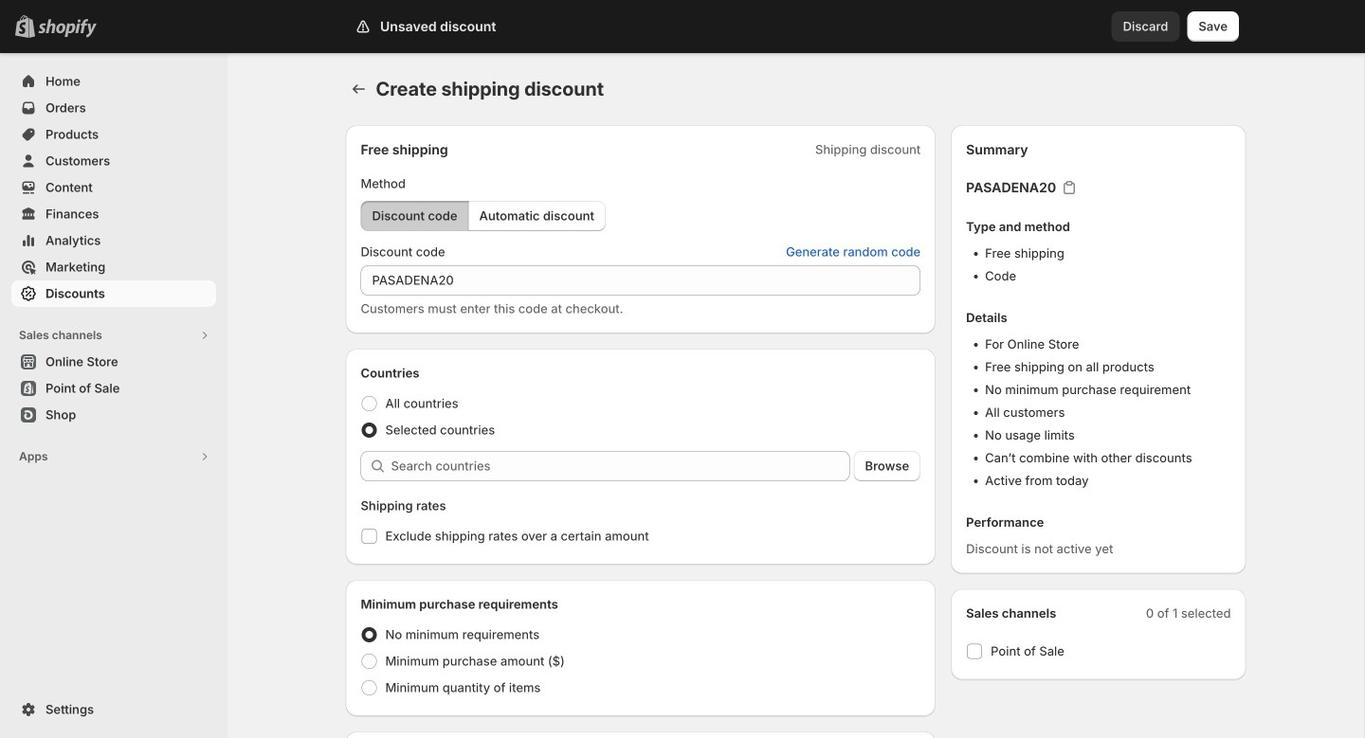Task type: describe. For each thing, give the bounding box(es) containing it.
Search countries text field
[[391, 451, 850, 482]]



Task type: locate. For each thing, give the bounding box(es) containing it.
None text field
[[361, 265, 921, 296]]

shopify image
[[38, 19, 97, 38]]



Task type: vqa. For each thing, say whether or not it's contained in the screenshot.
text field
yes



